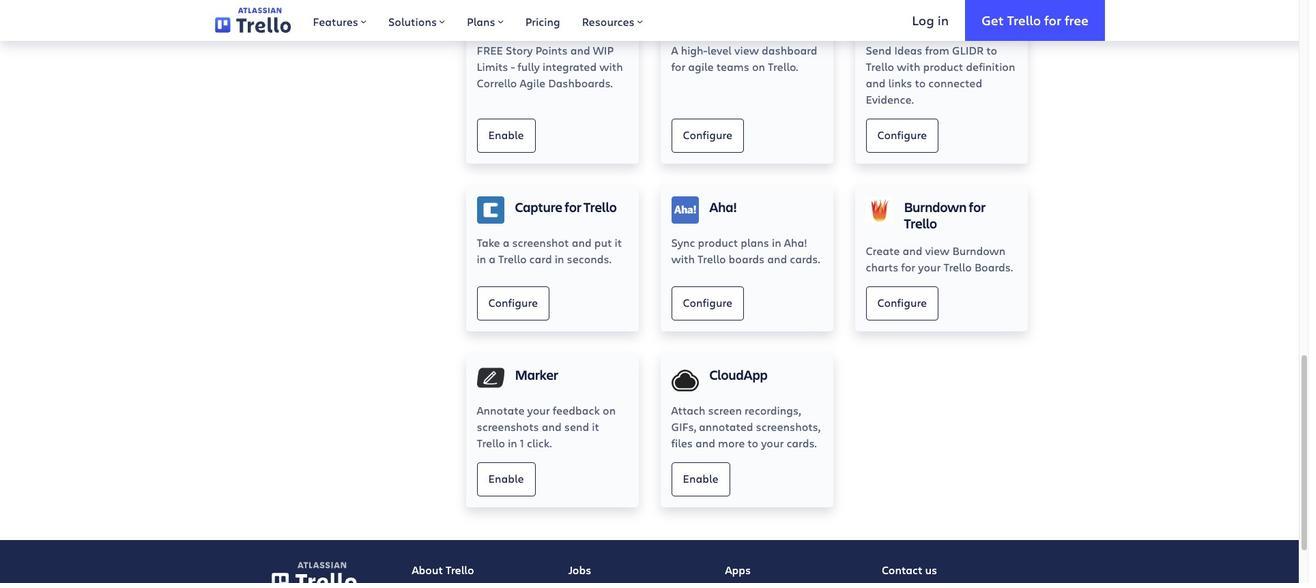 Task type: vqa. For each thing, say whether or not it's contained in the screenshot.
ADD image at the left of page
no



Task type: locate. For each thing, give the bounding box(es) containing it.
aha!
[[710, 198, 737, 216], [784, 236, 808, 250]]

screenshot
[[512, 236, 569, 250]]

2 horizontal spatial with
[[897, 59, 921, 74]]

to
[[987, 43, 998, 57], [915, 76, 926, 90], [748, 436, 759, 451]]

enable
[[489, 128, 524, 142], [489, 472, 524, 486], [683, 472, 719, 486]]

1 horizontal spatial on
[[752, 59, 765, 74]]

product inside send ideas from glidr to trello with product definition and links to connected evidence.
[[924, 59, 964, 74]]

your right charts
[[919, 260, 941, 274]]

0 horizontal spatial on
[[603, 404, 616, 418]]

create and view burndown charts for your trello boards.
[[866, 244, 1013, 274]]

1 horizontal spatial aha!
[[784, 236, 808, 250]]

screenshots
[[477, 420, 539, 434]]

1 vertical spatial burndown
[[953, 244, 1006, 258]]

view
[[735, 43, 759, 57], [926, 244, 950, 258]]

1 vertical spatial agile
[[520, 76, 546, 90]]

on inside a high-level view dashboard for agile teams on trello.
[[752, 59, 765, 74]]

and inside create and view burndown charts for your trello boards.
[[903, 244, 923, 258]]

product up 'boards'
[[698, 236, 738, 250]]

glidr up the 'definition'
[[953, 43, 984, 57]]

0 vertical spatial a
[[503, 236, 510, 250]]

2 horizontal spatial your
[[919, 260, 941, 274]]

send
[[565, 420, 590, 434]]

and up click.
[[542, 420, 562, 434]]

more
[[718, 436, 745, 451]]

enable down files
[[683, 472, 719, 486]]

us
[[926, 563, 938, 578]]

it inside take a screenshot and put it in a trello card in seconds.
[[615, 236, 622, 250]]

with down sync
[[672, 252, 695, 266]]

2 vertical spatial your
[[761, 436, 784, 451]]

1 vertical spatial cards.
[[787, 436, 817, 451]]

your up click.
[[528, 404, 550, 418]]

product inside sync product plans in aha! with trello boards and cards.
[[698, 236, 738, 250]]

enable for agile tools
[[489, 128, 524, 142]]

0 vertical spatial on
[[752, 59, 765, 74]]

0 vertical spatial view
[[735, 43, 759, 57]]

for right charts
[[902, 260, 916, 274]]

burndown up create and view burndown charts for your trello boards.
[[904, 198, 967, 216]]

for down a
[[672, 59, 686, 74]]

configure
[[683, 128, 733, 142], [878, 128, 927, 142], [489, 296, 538, 310], [683, 296, 733, 310], [878, 296, 927, 310]]

2 horizontal spatial to
[[987, 43, 998, 57]]

0 vertical spatial agile
[[515, 5, 545, 24]]

get trello for free
[[982, 11, 1089, 28]]

burndown inside the burndown for trello
[[904, 198, 967, 216]]

to right links
[[915, 76, 926, 90]]

on left trello. at the top of the page
[[752, 59, 765, 74]]

with inside free story points and wip limits - fully integrated with corrello agile dashboards.
[[600, 59, 623, 74]]

1 horizontal spatial your
[[761, 436, 784, 451]]

trello left boards.
[[944, 260, 972, 274]]

and down plans
[[768, 252, 787, 266]]

0 vertical spatial to
[[987, 43, 998, 57]]

free story points and wip limits - fully integrated with corrello agile dashboards.
[[477, 43, 623, 90]]

for
[[1045, 11, 1062, 28], [672, 59, 686, 74], [565, 198, 582, 216], [969, 198, 986, 216], [902, 260, 916, 274]]

log in
[[913, 11, 949, 28]]

aha! inside sync product plans in aha! with trello boards and cards.
[[784, 236, 808, 250]]

and inside take a screenshot and put it in a trello card in seconds.
[[572, 236, 592, 250]]

seconds.
[[567, 252, 612, 266]]

solutions button
[[378, 0, 456, 41]]

and up integrated
[[571, 43, 590, 57]]

and right files
[[696, 436, 716, 451]]

log
[[913, 11, 935, 28]]

trello down screenshots
[[477, 436, 505, 451]]

trello left card
[[499, 252, 527, 266]]

1 horizontal spatial view
[[926, 244, 950, 258]]

1 horizontal spatial glidr
[[953, 43, 984, 57]]

your inside annotate your feedback on screenshots and send it trello in 1 click.
[[528, 404, 550, 418]]

it right send
[[592, 420, 600, 434]]

agile down fully
[[520, 76, 546, 90]]

for up boards.
[[969, 198, 986, 216]]

trello left 'boards'
[[698, 252, 726, 266]]

and up evidence.
[[866, 76, 886, 90]]

0 vertical spatial burndown
[[904, 198, 967, 216]]

0 horizontal spatial a
[[489, 252, 496, 266]]

and inside sync product plans in aha! with trello boards and cards.
[[768, 252, 787, 266]]

1 horizontal spatial to
[[915, 76, 926, 90]]

on right feedback
[[603, 404, 616, 418]]

in left '1'
[[508, 436, 517, 451]]

configure link for aha!
[[672, 287, 744, 321]]

0 horizontal spatial glidr
[[904, 5, 943, 24]]

charts
[[866, 260, 899, 274]]

for left free
[[1045, 11, 1062, 28]]

0 vertical spatial product
[[924, 59, 964, 74]]

enable link
[[477, 119, 536, 153], [477, 463, 536, 497], [672, 463, 730, 497]]

trello inside annotate your feedback on screenshots and send it trello in 1 click.
[[477, 436, 505, 451]]

with down 'ideas'
[[897, 59, 921, 74]]

glidr up from
[[904, 5, 943, 24]]

trello down send at the top right
[[866, 59, 895, 74]]

2 vertical spatial to
[[748, 436, 759, 451]]

in right plans
[[772, 236, 782, 250]]

with
[[600, 59, 623, 74], [897, 59, 921, 74], [672, 252, 695, 266]]

1 vertical spatial product
[[698, 236, 738, 250]]

1 vertical spatial to
[[915, 76, 926, 90]]

cards. down screenshots, at the right bottom
[[787, 436, 817, 451]]

0 horizontal spatial view
[[735, 43, 759, 57]]

cards.
[[790, 252, 821, 266], [787, 436, 817, 451]]

create
[[866, 244, 900, 258]]

cards. right 'boards'
[[790, 252, 821, 266]]

atlassian trello image
[[215, 8, 291, 33], [271, 563, 357, 584], [297, 563, 346, 569]]

1
[[520, 436, 524, 451]]

and right create at the top right
[[903, 244, 923, 258]]

with down wip
[[600, 59, 623, 74]]

1 horizontal spatial it
[[615, 236, 622, 250]]

0 vertical spatial aha!
[[710, 198, 737, 216]]

put
[[595, 236, 612, 250]]

click.
[[527, 436, 552, 451]]

1 horizontal spatial a
[[503, 236, 510, 250]]

agile inside free story points and wip limits - fully integrated with corrello agile dashboards.
[[520, 76, 546, 90]]

it right the 'put'
[[615, 236, 622, 250]]

limits
[[477, 59, 508, 74]]

1 vertical spatial view
[[926, 244, 950, 258]]

1 vertical spatial on
[[603, 404, 616, 418]]

it
[[615, 236, 622, 250], [592, 420, 600, 434]]

0 horizontal spatial it
[[592, 420, 600, 434]]

it inside annotate your feedback on screenshots and send it trello in 1 click.
[[592, 420, 600, 434]]

a down take
[[489, 252, 496, 266]]

enable for marker
[[489, 472, 524, 486]]

links
[[889, 76, 913, 90]]

contact
[[882, 563, 923, 578]]

your down screenshots, at the right bottom
[[761, 436, 784, 451]]

your inside attach screen recordings, gifs, annotated screenshots, files and more to your cards.
[[761, 436, 784, 451]]

in
[[938, 11, 949, 28], [772, 236, 782, 250], [477, 252, 486, 266], [555, 252, 564, 266], [508, 436, 517, 451]]

in right log
[[938, 11, 949, 28]]

enable link for agile tools
[[477, 119, 536, 153]]

a right take
[[503, 236, 510, 250]]

from
[[926, 43, 950, 57]]

1 vertical spatial it
[[592, 420, 600, 434]]

contact us link
[[871, 552, 1028, 584]]

pricing link
[[515, 0, 571, 41]]

agile
[[515, 5, 545, 24], [520, 76, 546, 90]]

aha! up sync product plans in aha! with trello boards and cards.
[[710, 198, 737, 216]]

feedback
[[553, 404, 600, 418]]

and up seconds. at the top of page
[[572, 236, 592, 250]]

view up teams
[[735, 43, 759, 57]]

configure for burndown for trello
[[878, 296, 927, 310]]

take
[[477, 236, 500, 250]]

view down the burndown for trello
[[926, 244, 950, 258]]

a
[[503, 236, 510, 250], [489, 252, 496, 266]]

attach screen recordings, gifs, annotated screenshots, files and more to your cards.
[[672, 404, 821, 451]]

enable link down '1'
[[477, 463, 536, 497]]

trello
[[1008, 11, 1042, 28], [866, 59, 895, 74], [584, 198, 617, 216], [904, 214, 938, 233], [499, 252, 527, 266], [698, 252, 726, 266], [944, 260, 972, 274], [477, 436, 505, 451], [446, 563, 474, 578]]

plans
[[467, 14, 495, 29]]

on inside annotate your feedback on screenshots and send it trello in 1 click.
[[603, 404, 616, 418]]

and inside free story points and wip limits - fully integrated with corrello agile dashboards.
[[571, 43, 590, 57]]

to inside attach screen recordings, gifs, annotated screenshots, files and more to your cards.
[[748, 436, 759, 451]]

0 vertical spatial cards.
[[790, 252, 821, 266]]

apps
[[726, 563, 751, 578]]

enable link down files
[[672, 463, 730, 497]]

enable down corrello
[[489, 128, 524, 142]]

1 vertical spatial aha!
[[784, 236, 808, 250]]

product down from
[[924, 59, 964, 74]]

-
[[511, 59, 515, 74]]

enable link for marker
[[477, 463, 536, 497]]

aha! right plans
[[784, 236, 808, 250]]

to right more
[[748, 436, 759, 451]]

resources button
[[571, 0, 654, 41]]

your
[[919, 260, 941, 274], [528, 404, 550, 418], [761, 436, 784, 451]]

burndown for trello
[[904, 198, 986, 233]]

about trello
[[412, 563, 474, 578]]

for inside create and view burndown charts for your trello boards.
[[902, 260, 916, 274]]

enable down '1'
[[489, 472, 524, 486]]

in inside annotate your feedback on screenshots and send it trello in 1 click.
[[508, 436, 517, 451]]

burndown up boards.
[[953, 244, 1006, 258]]

glidr
[[904, 5, 943, 24], [953, 43, 984, 57]]

0 horizontal spatial product
[[698, 236, 738, 250]]

1 horizontal spatial product
[[924, 59, 964, 74]]

on
[[752, 59, 765, 74], [603, 404, 616, 418]]

trello up create and view burndown charts for your trello boards.
[[904, 214, 938, 233]]

0 horizontal spatial to
[[748, 436, 759, 451]]

0 horizontal spatial your
[[528, 404, 550, 418]]

agile left tools
[[515, 5, 545, 24]]

enable link down corrello
[[477, 119, 536, 153]]

1 vertical spatial a
[[489, 252, 496, 266]]

0 vertical spatial your
[[919, 260, 941, 274]]

to up the 'definition'
[[987, 43, 998, 57]]

1 vertical spatial glidr
[[953, 43, 984, 57]]

for right the capture at top left
[[565, 198, 582, 216]]

1 vertical spatial your
[[528, 404, 550, 418]]

trello inside the burndown for trello
[[904, 214, 938, 233]]

0 vertical spatial it
[[615, 236, 622, 250]]

a high-level view dashboard for agile teams on trello.
[[672, 43, 818, 74]]

gifs,
[[672, 420, 697, 434]]

burndown
[[904, 198, 967, 216], [953, 244, 1006, 258]]

0 horizontal spatial with
[[600, 59, 623, 74]]

1 horizontal spatial with
[[672, 252, 695, 266]]

features button
[[302, 0, 378, 41]]

product
[[924, 59, 964, 74], [698, 236, 738, 250]]

annotated
[[699, 420, 754, 434]]



Task type: describe. For each thing, give the bounding box(es) containing it.
annotate
[[477, 404, 525, 418]]

plans button
[[456, 0, 515, 41]]

get trello for free link
[[966, 0, 1106, 41]]

integrated
[[543, 59, 597, 74]]

enable for cloudapp
[[683, 472, 719, 486]]

connected
[[929, 76, 983, 90]]

trello inside sync product plans in aha! with trello boards and cards.
[[698, 252, 726, 266]]

capture
[[515, 198, 563, 216]]

attach
[[672, 404, 706, 418]]

solutions
[[389, 14, 437, 29]]

configure link for capture for trello
[[477, 287, 550, 321]]

cloudapp
[[710, 366, 768, 384]]

features
[[313, 14, 358, 29]]

apps link
[[715, 552, 871, 584]]

your inside create and view burndown charts for your trello boards.
[[919, 260, 941, 274]]

with inside sync product plans in aha! with trello boards and cards.
[[672, 252, 695, 266]]

sync
[[672, 236, 696, 250]]

annotate your feedback on screenshots and send it trello in 1 click.
[[477, 404, 616, 451]]

a
[[672, 43, 678, 57]]

plans
[[741, 236, 770, 250]]

trello up the 'put'
[[584, 198, 617, 216]]

marker
[[515, 366, 559, 384]]

trello inside create and view burndown charts for your trello boards.
[[944, 260, 972, 274]]

level
[[708, 43, 732, 57]]

free
[[477, 43, 503, 57]]

dashboard
[[762, 43, 818, 57]]

high-
[[681, 43, 708, 57]]

trello right get
[[1008, 11, 1042, 28]]

enable link for cloudapp
[[672, 463, 730, 497]]

view inside a high-level view dashboard for agile teams on trello.
[[735, 43, 759, 57]]

with inside send ideas from glidr to trello with product definition and links to connected evidence.
[[897, 59, 921, 74]]

in right card
[[555, 252, 564, 266]]

get
[[982, 11, 1004, 28]]

glidr inside send ideas from glidr to trello with product definition and links to connected evidence.
[[953, 43, 984, 57]]

boards.
[[975, 260, 1013, 274]]

definition
[[966, 59, 1016, 74]]

and inside attach screen recordings, gifs, annotated screenshots, files and more to your cards.
[[696, 436, 716, 451]]

jobs
[[569, 563, 592, 578]]

corrello
[[477, 76, 517, 90]]

files
[[672, 436, 693, 451]]

trello inside send ideas from glidr to trello with product definition and links to connected evidence.
[[866, 59, 895, 74]]

pricing
[[526, 14, 560, 29]]

0 horizontal spatial aha!
[[710, 198, 737, 216]]

0 vertical spatial glidr
[[904, 5, 943, 24]]

for inside a high-level view dashboard for agile teams on trello.
[[672, 59, 686, 74]]

about trello link
[[401, 552, 558, 584]]

contact us
[[882, 563, 938, 578]]

trello right the about
[[446, 563, 474, 578]]

teams
[[717, 59, 750, 74]]

send ideas from glidr to trello with product definition and links to connected evidence.
[[866, 43, 1016, 106]]

agile tools
[[515, 5, 579, 24]]

cards. inside attach screen recordings, gifs, annotated screenshots, files and more to your cards.
[[787, 436, 817, 451]]

evidence.
[[866, 92, 914, 106]]

in inside sync product plans in aha! with trello boards and cards.
[[772, 236, 782, 250]]

screen
[[708, 404, 742, 418]]

ideas
[[895, 43, 923, 57]]

free
[[1065, 11, 1089, 28]]

wip
[[593, 43, 614, 57]]

dashboards.
[[548, 76, 613, 90]]

in down take
[[477, 252, 486, 266]]

jobs link
[[558, 552, 715, 584]]

tools
[[548, 5, 579, 24]]

for inside the burndown for trello
[[969, 198, 986, 216]]

trello inside take a screenshot and put it in a trello card in seconds.
[[499, 252, 527, 266]]

fully
[[518, 59, 540, 74]]

log in link
[[896, 0, 966, 41]]

resources
[[582, 14, 635, 29]]

capture for trello
[[515, 198, 617, 216]]

send
[[866, 43, 892, 57]]

take a screenshot and put it in a trello card in seconds.
[[477, 236, 622, 266]]

view inside create and view burndown charts for your trello boards.
[[926, 244, 950, 258]]

trello.
[[768, 59, 798, 74]]

about
[[412, 563, 443, 578]]

configure for aha!
[[683, 296, 733, 310]]

burndown inside create and view burndown charts for your trello boards.
[[953, 244, 1006, 258]]

sync product plans in aha! with trello boards and cards.
[[672, 236, 821, 266]]

boards
[[729, 252, 765, 266]]

configure link for burndown for trello
[[866, 287, 939, 321]]

story
[[506, 43, 533, 57]]

screenshots,
[[756, 420, 821, 434]]

configure for capture for trello
[[489, 296, 538, 310]]

cards. inside sync product plans in aha! with trello boards and cards.
[[790, 252, 821, 266]]

and inside annotate your feedback on screenshots and send it trello in 1 click.
[[542, 420, 562, 434]]

recordings,
[[745, 404, 801, 418]]

agile
[[689, 59, 714, 74]]

and inside send ideas from glidr to trello with product definition and links to connected evidence.
[[866, 76, 886, 90]]

points
[[536, 43, 568, 57]]

card
[[530, 252, 552, 266]]



